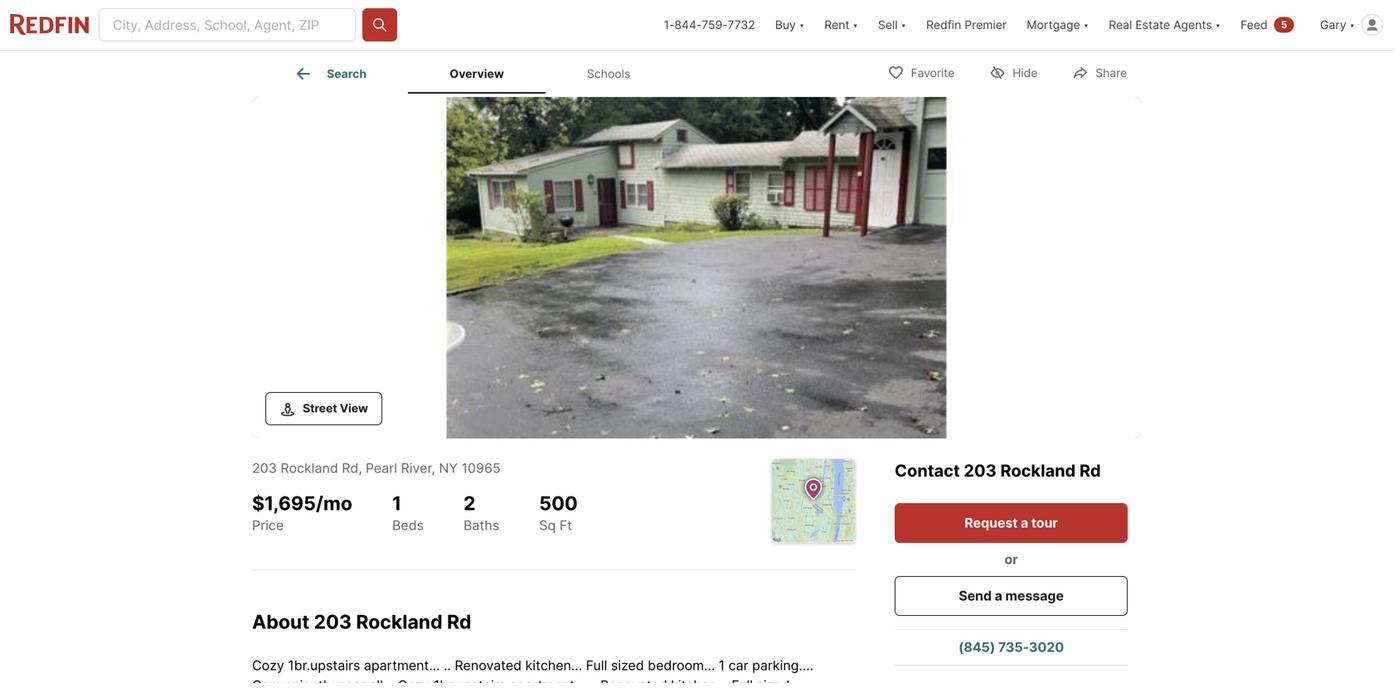 Task type: describe. For each thing, give the bounding box(es) containing it.
message
[[1006, 588, 1064, 604]]

10965
[[462, 460, 501, 477]]

feed
[[1241, 18, 1268, 32]]

rent ▾ button
[[825, 0, 859, 50]]

5
[[1282, 19, 1288, 31]]

or
[[1005, 552, 1019, 568]]

mortgage ▾ button
[[1027, 0, 1089, 50]]

send
[[959, 588, 992, 604]]

price
[[252, 518, 284, 534]]

0 horizontal spatial 203
[[252, 460, 277, 477]]

500 sq ft
[[539, 492, 578, 534]]

1 horizontal spatial 1br.upstairs
[[434, 678, 506, 684]]

buy ▾ button
[[776, 0, 805, 50]]

▾ for sell ▾
[[901, 18, 907, 32]]

beds
[[392, 518, 424, 534]]

sell ▾ button
[[879, 0, 907, 50]]

$1,695
[[252, 492, 316, 515]]

1 inside cozy 1br.upstairs apartment... .. renovated kitchen... full sized bedroom... 1 car parking.... conveniently near all....cozy 1br.upstairs apartment... .. renovated kitchen... full size
[[719, 658, 725, 674]]

1 beds
[[392, 492, 424, 534]]

$1,695 /mo price
[[252, 492, 353, 534]]

844-
[[675, 18, 702, 32]]

about 203 rockland rd
[[252, 611, 472, 634]]

rent ▾
[[825, 18, 859, 32]]

2 baths
[[464, 492, 500, 534]]

contact
[[895, 461, 960, 481]]

2
[[464, 492, 476, 515]]

tour
[[1032, 515, 1058, 531]]

view
[[340, 402, 368, 416]]

sell
[[879, 18, 898, 32]]

baths
[[464, 518, 500, 534]]

a for request
[[1021, 515, 1029, 531]]

street view
[[303, 402, 368, 416]]

/mo
[[316, 492, 353, 515]]

▾ for buy ▾
[[800, 18, 805, 32]]

rd for contact 203 rockland rd
[[1080, 461, 1101, 481]]

1 horizontal spatial apartment...
[[510, 678, 586, 684]]

(845) 735-3020 link
[[895, 631, 1128, 665]]

2 , from the left
[[432, 460, 435, 477]]

1-844-759-7732
[[664, 18, 756, 32]]

rent ▾ button
[[815, 0, 869, 50]]

send a message button
[[895, 577, 1128, 616]]

▾ for mortgage ▾
[[1084, 18, 1089, 32]]

buy ▾
[[776, 18, 805, 32]]

street view button
[[265, 392, 382, 426]]

contact 203 rockland rd
[[895, 461, 1101, 481]]

735-
[[999, 640, 1030, 656]]

real estate agents ▾ link
[[1109, 0, 1221, 50]]

rd for about 203 rockland rd
[[447, 611, 472, 634]]

agents
[[1174, 18, 1213, 32]]

share button
[[1059, 55, 1142, 89]]

overview tab
[[408, 54, 546, 94]]

1 horizontal spatial kitchen...
[[671, 678, 728, 684]]

car
[[729, 658, 749, 674]]

0 horizontal spatial full
[[586, 658, 608, 674]]

sized
[[611, 658, 644, 674]]

rockland for contact 203 rockland rd
[[1001, 461, 1076, 481]]

mortgage ▾
[[1027, 18, 1089, 32]]

search
[[327, 67, 367, 81]]

river
[[401, 460, 432, 477]]

redfin
[[927, 18, 962, 32]]

hide
[[1013, 66, 1038, 80]]

favorite button
[[874, 55, 969, 89]]

about
[[252, 611, 310, 634]]

sell ▾
[[879, 18, 907, 32]]

schools tab
[[546, 54, 672, 94]]

search link
[[294, 64, 367, 84]]

0 horizontal spatial rd
[[342, 460, 359, 477]]

gary
[[1321, 18, 1347, 32]]

real estate agents ▾
[[1109, 18, 1221, 32]]

overview
[[450, 67, 504, 81]]

premier
[[965, 18, 1007, 32]]

all....cozy
[[369, 678, 430, 684]]

request a tour
[[965, 515, 1058, 531]]

near
[[338, 678, 366, 684]]



Task type: locate. For each thing, give the bounding box(es) containing it.
203
[[252, 460, 277, 477], [964, 461, 997, 481], [314, 611, 352, 634]]

1 horizontal spatial ..
[[590, 678, 597, 684]]

hide button
[[976, 55, 1052, 89]]

0 vertical spatial renovated
[[455, 658, 522, 674]]

0 horizontal spatial a
[[995, 588, 1003, 604]]

kitchen... left sized
[[526, 658, 583, 674]]

kitchen... down bedroom... at the bottom
[[671, 678, 728, 684]]

rockland up tour
[[1001, 461, 1076, 481]]

sq
[[539, 518, 556, 534]]

a inside button
[[1021, 515, 1029, 531]]

map entry image
[[772, 460, 855, 543]]

favorite
[[911, 66, 955, 80]]

203 right contact
[[964, 461, 997, 481]]

rockland for about 203 rockland rd
[[356, 611, 443, 634]]

1 horizontal spatial ,
[[432, 460, 435, 477]]

1 up beds
[[392, 492, 402, 515]]

(845)
[[959, 640, 996, 656]]

203 for about 203 rockland rd
[[314, 611, 352, 634]]

500
[[539, 492, 578, 515]]

mortgage
[[1027, 18, 1081, 32]]

0 vertical spatial ..
[[444, 658, 451, 674]]

▾ for gary ▾
[[1350, 18, 1356, 32]]

sell ▾ button
[[869, 0, 917, 50]]

▾ right gary
[[1350, 18, 1356, 32]]

203 for contact 203 rockland rd
[[964, 461, 997, 481]]

0 vertical spatial a
[[1021, 515, 1029, 531]]

real estate agents ▾ button
[[1099, 0, 1231, 50]]

1 vertical spatial 1
[[719, 658, 725, 674]]

renovated
[[455, 658, 522, 674], [601, 678, 668, 684]]

5 ▾ from the left
[[1216, 18, 1221, 32]]

0 horizontal spatial 1br.upstairs
[[288, 658, 360, 674]]

buy ▾ button
[[766, 0, 815, 50]]

, left "pearl"
[[359, 460, 362, 477]]

203 rockland rd , pearl river , ny 10965
[[252, 460, 501, 477]]

1br.upstairs
[[288, 658, 360, 674], [434, 678, 506, 684]]

1 , from the left
[[359, 460, 362, 477]]

ft
[[560, 518, 572, 534]]

ny
[[439, 460, 458, 477]]

0 horizontal spatial renovated
[[455, 658, 522, 674]]

759-
[[702, 18, 728, 32]]

1 horizontal spatial full
[[732, 678, 753, 684]]

2 horizontal spatial rockland
[[1001, 461, 1076, 481]]

0 vertical spatial apartment...
[[364, 658, 440, 674]]

a for send
[[995, 588, 1003, 604]]

▾ right sell
[[901, 18, 907, 32]]

apartment...
[[364, 658, 440, 674], [510, 678, 586, 684]]

0 vertical spatial 1
[[392, 492, 402, 515]]

▾
[[800, 18, 805, 32], [853, 18, 859, 32], [901, 18, 907, 32], [1084, 18, 1089, 32], [1216, 18, 1221, 32], [1350, 18, 1356, 32]]

1 ▾ from the left
[[800, 18, 805, 32]]

203 right about
[[314, 611, 352, 634]]

▾ right 'rent' at the right top
[[853, 18, 859, 32]]

1 vertical spatial apartment...
[[510, 678, 586, 684]]

parking....
[[753, 658, 814, 674]]

rockland up all....cozy
[[356, 611, 443, 634]]

2 ▾ from the left
[[853, 18, 859, 32]]

kitchen...
[[526, 658, 583, 674], [671, 678, 728, 684]]

1 vertical spatial a
[[995, 588, 1003, 604]]

..
[[444, 658, 451, 674], [590, 678, 597, 684]]

1-
[[664, 18, 675, 32]]

3 ▾ from the left
[[901, 18, 907, 32]]

1-844-759-7732 link
[[664, 18, 756, 32]]

203 up $1,695
[[252, 460, 277, 477]]

redfin premier
[[927, 18, 1007, 32]]

image image
[[252, 97, 1142, 439]]

0 horizontal spatial ,
[[359, 460, 362, 477]]

cozy 1br.upstairs apartment... .. renovated kitchen... full sized bedroom... 1 car parking.... conveniently near all....cozy 1br.upstairs apartment... .. renovated kitchen... full size
[[252, 658, 821, 684]]

1 left car
[[719, 658, 725, 674]]

0 horizontal spatial ..
[[444, 658, 451, 674]]

6 ▾ from the left
[[1350, 18, 1356, 32]]

real
[[1109, 18, 1133, 32]]

rockland up /mo in the bottom left of the page
[[281, 460, 338, 477]]

0 vertical spatial full
[[586, 658, 608, 674]]

▾ right mortgage
[[1084, 18, 1089, 32]]

0 vertical spatial 1br.upstairs
[[288, 658, 360, 674]]

cozy
[[252, 658, 284, 674]]

1br.upstairs up 'near'
[[288, 658, 360, 674]]

1 vertical spatial full
[[732, 678, 753, 684]]

0 vertical spatial kitchen...
[[526, 658, 583, 674]]

mortgage ▾ button
[[1017, 0, 1099, 50]]

▾ right "agents"
[[1216, 18, 1221, 32]]

full left sized
[[586, 658, 608, 674]]

1 horizontal spatial 203
[[314, 611, 352, 634]]

tab list
[[252, 51, 686, 94]]

2 horizontal spatial rd
[[1080, 461, 1101, 481]]

1 horizontal spatial rockland
[[356, 611, 443, 634]]

1 vertical spatial 1br.upstairs
[[434, 678, 506, 684]]

send a message
[[959, 588, 1064, 604]]

▾ right buy
[[800, 18, 805, 32]]

0 horizontal spatial 1
[[392, 492, 402, 515]]

0 horizontal spatial rockland
[[281, 460, 338, 477]]

share
[[1096, 66, 1128, 80]]

a
[[1021, 515, 1029, 531], [995, 588, 1003, 604]]

(845) 735-3020 button
[[895, 631, 1128, 665]]

rd
[[342, 460, 359, 477], [1080, 461, 1101, 481], [447, 611, 472, 634]]

pearl
[[366, 460, 397, 477]]

full down car
[[732, 678, 753, 684]]

tab list containing search
[[252, 51, 686, 94]]

rockland
[[281, 460, 338, 477], [1001, 461, 1076, 481], [356, 611, 443, 634]]

(845) 735-3020
[[959, 640, 1065, 656]]

buy
[[776, 18, 796, 32]]

0 horizontal spatial kitchen...
[[526, 658, 583, 674]]

0 horizontal spatial apartment...
[[364, 658, 440, 674]]

conveniently
[[252, 678, 334, 684]]

1 horizontal spatial 1
[[719, 658, 725, 674]]

request
[[965, 515, 1018, 531]]

rent
[[825, 18, 850, 32]]

request a tour button
[[895, 504, 1128, 543]]

2 horizontal spatial 203
[[964, 461, 997, 481]]

3020
[[1030, 640, 1065, 656]]

1 vertical spatial kitchen...
[[671, 678, 728, 684]]

4 ▾ from the left
[[1084, 18, 1089, 32]]

1 horizontal spatial renovated
[[601, 678, 668, 684]]

estate
[[1136, 18, 1171, 32]]

schools
[[587, 67, 631, 81]]

a right send
[[995, 588, 1003, 604]]

City, Address, School, Agent, ZIP search field
[[99, 8, 356, 41]]

1 horizontal spatial a
[[1021, 515, 1029, 531]]

redfin premier button
[[917, 0, 1017, 50]]

a left tour
[[1021, 515, 1029, 531]]

7732
[[728, 18, 756, 32]]

street
[[303, 402, 337, 416]]

▾ for rent ▾
[[853, 18, 859, 32]]

a inside button
[[995, 588, 1003, 604]]

1 inside 1 beds
[[392, 492, 402, 515]]

submit search image
[[372, 17, 388, 33]]

1
[[392, 492, 402, 515], [719, 658, 725, 674]]

1 vertical spatial ..
[[590, 678, 597, 684]]

bedroom...
[[648, 658, 715, 674]]

full
[[586, 658, 608, 674], [732, 678, 753, 684]]

gary ▾
[[1321, 18, 1356, 32]]

1 vertical spatial renovated
[[601, 678, 668, 684]]

, left ny on the left of page
[[432, 460, 435, 477]]

1 horizontal spatial rd
[[447, 611, 472, 634]]

1br.upstairs right all....cozy
[[434, 678, 506, 684]]



Task type: vqa. For each thing, say whether or not it's contained in the screenshot.
an
no



